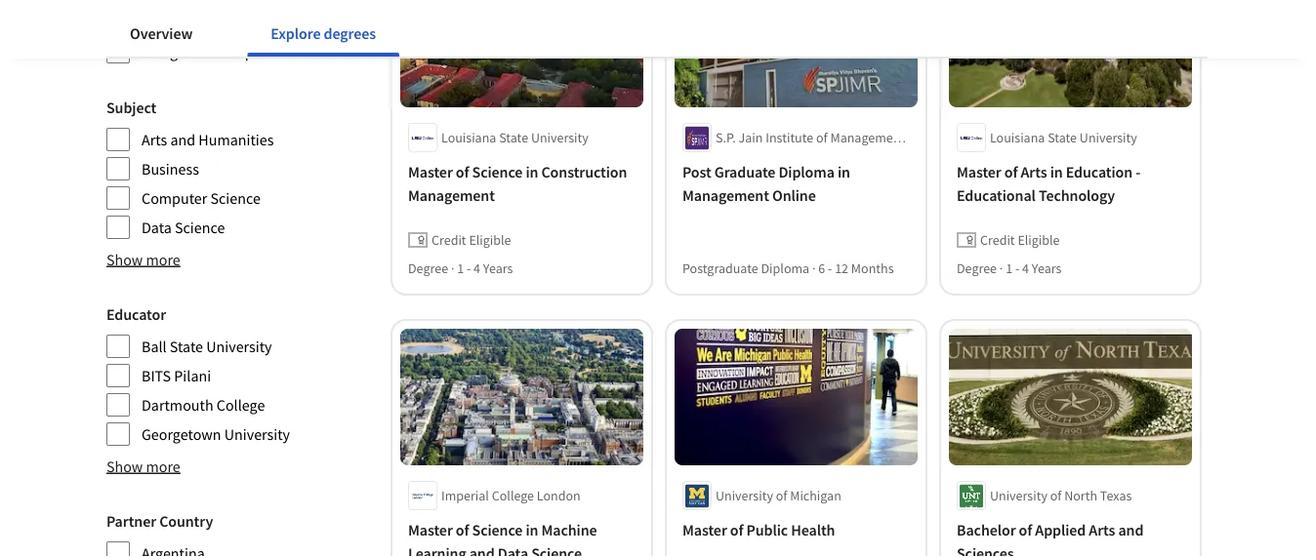Task type: vqa. For each thing, say whether or not it's contained in the screenshot.
classification models are the go-to choice when the task involves labeling or categorizing new data instances. for instance, consider an application that identifies different types of plants based on their pictures. on the other hand, regression models are employed when the goal is to predict an outcome that is either a variable quantity or the probability of a binary classification.
no



Task type: locate. For each thing, give the bounding box(es) containing it.
0 horizontal spatial degree
[[408, 260, 448, 278]]

1 vertical spatial college
[[492, 488, 534, 506]]

2 credit from the left
[[981, 232, 1015, 250]]

1 horizontal spatial eligible
[[1018, 232, 1060, 250]]

diploma up "online"
[[779, 163, 835, 182]]

show more down georgetown
[[106, 458, 180, 477]]

2 4 from the left
[[1023, 260, 1029, 278]]

overview
[[130, 23, 193, 43]]

credit
[[432, 232, 466, 250], [981, 232, 1015, 250]]

1 credit from the left
[[432, 232, 466, 250]]

institute
[[766, 129, 814, 147]]

4 down master of science in construction management
[[474, 260, 481, 278]]

state for arts
[[1048, 129, 1077, 147]]

degree · 1 - 4 years for master of arts in education - educational technology
[[957, 260, 1062, 278]]

2 louisiana state university from the left
[[990, 129, 1138, 147]]

arts inside bachelor of applied arts and sciences
[[1089, 521, 1116, 541]]

of
[[816, 129, 828, 147], [456, 163, 469, 182], [1005, 163, 1018, 182], [776, 488, 788, 506], [1051, 488, 1062, 506], [456, 521, 469, 541], [730, 521, 744, 541], [1019, 521, 1032, 541]]

1 horizontal spatial ·
[[812, 260, 816, 278]]

research
[[741, 149, 792, 167]]

state up master of science in construction management
[[499, 129, 528, 147]]

show up educator
[[106, 251, 143, 270]]

more down georgetown
[[146, 458, 180, 477]]

show
[[106, 251, 143, 270], [106, 458, 143, 477]]

4
[[474, 260, 481, 278], [1023, 260, 1029, 278]]

and
[[170, 130, 195, 150], [716, 149, 738, 167], [1119, 521, 1144, 541], [469, 545, 495, 558]]

and up business
[[170, 130, 195, 150]]

college up georgetown university
[[217, 396, 265, 416]]

bachelor
[[957, 521, 1016, 541]]

2 horizontal spatial state
[[1048, 129, 1077, 147]]

louisiana state university
[[441, 129, 589, 147], [990, 129, 1138, 147]]

1 louisiana from the left
[[441, 129, 496, 147]]

master for master of arts in education - educational technology
[[957, 163, 1002, 182]]

college inside educator group
[[217, 396, 265, 416]]

1 horizontal spatial management
[[683, 186, 769, 206]]

0 horizontal spatial postgraduate
[[142, 42, 228, 62]]

arts down texas
[[1089, 521, 1116, 541]]

louisiana state university up master of arts in education - educational technology link
[[990, 129, 1138, 147]]

georgetown university
[[142, 425, 290, 445]]

1 4 from the left
[[474, 260, 481, 278]]

1 horizontal spatial state
[[499, 129, 528, 147]]

and inside subject group
[[170, 130, 195, 150]]

0 horizontal spatial years
[[483, 260, 513, 278]]

master of science in construction management link
[[408, 161, 636, 208]]

2 years from the left
[[1032, 260, 1062, 278]]

bachelor of applied arts and sciences link
[[957, 519, 1185, 558]]

2 degree · 1 - 4 years from the left
[[957, 260, 1062, 278]]

1 show from the top
[[106, 251, 143, 270]]

and inside bachelor of applied arts and sciences
[[1119, 521, 1144, 541]]

eligible
[[469, 232, 511, 250], [1018, 232, 1060, 250]]

credit down master of science in construction management
[[432, 232, 466, 250]]

master of science in machine learning and data science
[[408, 521, 597, 558]]

educator
[[106, 305, 166, 325]]

2 louisiana from the left
[[990, 129, 1045, 147]]

0 vertical spatial diploma
[[231, 42, 287, 62]]

1 show more from the top
[[106, 251, 180, 270]]

dartmouth
[[142, 396, 214, 416]]

state up pilani
[[170, 337, 203, 357]]

tab list containing overview
[[106, 10, 431, 57]]

in
[[526, 163, 539, 182], [838, 163, 851, 182], [1050, 163, 1063, 182], [526, 521, 539, 541]]

3 · from the left
[[1000, 260, 1003, 278]]

and down texas
[[1119, 521, 1144, 541]]

2 show more button from the top
[[106, 456, 180, 479]]

educational
[[957, 186, 1036, 206]]

post graduate diploma in management online link
[[683, 161, 910, 208]]

ball
[[142, 337, 167, 357]]

show more button
[[106, 249, 180, 272], [106, 456, 180, 479]]

2 show more from the top
[[106, 458, 180, 477]]

business
[[142, 160, 199, 179]]

postgraduate down post graduate diploma in management online
[[683, 260, 759, 278]]

university up bachelor
[[990, 488, 1048, 506]]

science left construction
[[472, 163, 523, 182]]

data down 'imperial college london'
[[498, 545, 528, 558]]

university up master of public health
[[716, 488, 773, 506]]

partner country group
[[106, 510, 290, 558]]

degree
[[408, 260, 448, 278], [957, 260, 997, 278]]

1 vertical spatial arts
[[1021, 163, 1047, 182]]

and right the learning
[[469, 545, 495, 558]]

credit eligible down master of science in construction management
[[432, 232, 511, 250]]

credit eligible down educational
[[981, 232, 1060, 250]]

diploma left 6
[[761, 260, 810, 278]]

1 vertical spatial more
[[146, 458, 180, 477]]

1 horizontal spatial louisiana state university
[[990, 129, 1138, 147]]

university up construction
[[531, 129, 589, 147]]

1 horizontal spatial arts
[[1021, 163, 1047, 182]]

1 louisiana state university from the left
[[441, 129, 589, 147]]

1 credit eligible from the left
[[432, 232, 511, 250]]

·
[[451, 260, 454, 278], [812, 260, 816, 278], [1000, 260, 1003, 278]]

public
[[747, 521, 788, 541]]

subject group
[[106, 96, 290, 241]]

in for management
[[838, 163, 851, 182]]

master inside master of science in machine learning and data science
[[408, 521, 453, 541]]

1 for master of arts in education - educational technology
[[1006, 260, 1013, 278]]

2 vertical spatial diploma
[[761, 260, 810, 278]]

1 horizontal spatial data
[[498, 545, 528, 558]]

dartmouth college
[[142, 396, 265, 416]]

credit down educational
[[981, 232, 1015, 250]]

data
[[142, 218, 172, 238], [498, 545, 528, 558]]

1 for master of science in construction management
[[457, 260, 464, 278]]

in inside master of science in construction management
[[526, 163, 539, 182]]

university down dartmouth college
[[224, 425, 290, 445]]

and down s.p.
[[716, 149, 738, 167]]

0 horizontal spatial louisiana state university
[[441, 129, 589, 147]]

in inside post graduate diploma in management online
[[838, 163, 851, 182]]

show up partner
[[106, 458, 143, 477]]

data down computer
[[142, 218, 172, 238]]

0 horizontal spatial 4
[[474, 260, 481, 278]]

4 for science
[[474, 260, 481, 278]]

college up master of science in machine learning and data science "link"
[[492, 488, 534, 506]]

0 horizontal spatial credit eligible
[[432, 232, 511, 250]]

0 horizontal spatial data
[[142, 218, 172, 238]]

show more button down georgetown
[[106, 456, 180, 479]]

postgraduate down master's
[[142, 42, 228, 62]]

arts and humanities
[[142, 130, 274, 150]]

credit eligible
[[432, 232, 511, 250], [981, 232, 1060, 250]]

science inside master of science in construction management
[[472, 163, 523, 182]]

1 horizontal spatial degree · 1 - 4 years
[[957, 260, 1062, 278]]

0 horizontal spatial state
[[170, 337, 203, 357]]

1 degree from the left
[[408, 260, 448, 278]]

of for university of north texas
[[1051, 488, 1062, 506]]

1 horizontal spatial college
[[492, 488, 534, 506]]

2 degree from the left
[[957, 260, 997, 278]]

sciences
[[957, 545, 1014, 558]]

6
[[819, 260, 825, 278]]

1 vertical spatial postgraduate
[[683, 260, 759, 278]]

university up pilani
[[206, 337, 272, 357]]

1 horizontal spatial 1
[[1006, 260, 1013, 278]]

1 show more button from the top
[[106, 249, 180, 272]]

postgraduate
[[142, 42, 228, 62], [683, 260, 759, 278]]

1 vertical spatial diploma
[[779, 163, 835, 182]]

arts up business
[[142, 130, 167, 150]]

college for dartmouth
[[217, 396, 265, 416]]

0 horizontal spatial arts
[[142, 130, 167, 150]]

1 horizontal spatial louisiana
[[990, 129, 1045, 147]]

2 eligible from the left
[[1018, 232, 1060, 250]]

in for construction
[[526, 163, 539, 182]]

arts inside subject group
[[142, 130, 167, 150]]

show more button down 'data science'
[[106, 249, 180, 272]]

master inside the master of arts in education - educational technology
[[957, 163, 1002, 182]]

years
[[483, 260, 513, 278], [1032, 260, 1062, 278]]

explore
[[271, 23, 321, 43]]

country
[[159, 512, 213, 532]]

1 degree · 1 - 4 years from the left
[[408, 260, 513, 278]]

0 vertical spatial show more button
[[106, 249, 180, 272]]

1 vertical spatial show
[[106, 458, 143, 477]]

diploma up humanities
[[231, 42, 287, 62]]

4 down educational
[[1023, 260, 1029, 278]]

arts up educational
[[1021, 163, 1047, 182]]

1 horizontal spatial years
[[1032, 260, 1062, 278]]

eligible for science
[[469, 232, 511, 250]]

1 horizontal spatial credit eligible
[[981, 232, 1060, 250]]

0 horizontal spatial management
[[408, 186, 495, 206]]

1 vertical spatial show more button
[[106, 456, 180, 479]]

eligible for arts
[[1018, 232, 1060, 250]]

1 1 from the left
[[457, 260, 464, 278]]

science down computer science
[[175, 218, 225, 238]]

management inside post graduate diploma in management online
[[683, 186, 769, 206]]

show more for georgetown university
[[106, 458, 180, 477]]

pilani
[[174, 367, 211, 386]]

health
[[791, 521, 835, 541]]

show more
[[106, 251, 180, 270], [106, 458, 180, 477]]

computer science
[[142, 189, 261, 209]]

science
[[472, 163, 523, 182], [210, 189, 261, 209], [175, 218, 225, 238], [472, 521, 523, 541], [531, 545, 582, 558]]

applied
[[1036, 521, 1086, 541]]

1 years from the left
[[483, 260, 513, 278]]

of inside bachelor of applied arts and sciences
[[1019, 521, 1032, 541]]

2 horizontal spatial ·
[[1000, 260, 1003, 278]]

degree for master of arts in education - educational technology
[[957, 260, 997, 278]]

1 · from the left
[[451, 260, 454, 278]]

louisiana up the master of arts in education - educational technology
[[990, 129, 1045, 147]]

1 horizontal spatial credit
[[981, 232, 1015, 250]]

0 horizontal spatial eligible
[[469, 232, 511, 250]]

2 more from the top
[[146, 458, 180, 477]]

master of science in machine learning and data science link
[[408, 519, 636, 558]]

2 horizontal spatial arts
[[1089, 521, 1116, 541]]

show more button for data
[[106, 249, 180, 272]]

partner country
[[106, 512, 213, 532]]

management
[[831, 129, 906, 147], [408, 186, 495, 206], [683, 186, 769, 206]]

2 show from the top
[[106, 458, 143, 477]]

0 vertical spatial college
[[217, 396, 265, 416]]

1 eligible from the left
[[469, 232, 511, 250]]

years down master of science in construction management
[[483, 260, 513, 278]]

0 vertical spatial data
[[142, 218, 172, 238]]

credit for master of science in construction management
[[432, 232, 466, 250]]

2 horizontal spatial management
[[831, 129, 906, 147]]

eligible down the master of arts in education - educational technology
[[1018, 232, 1060, 250]]

postgraduate diploma
[[142, 42, 287, 62]]

0 vertical spatial show
[[106, 251, 143, 270]]

· for master of arts in education - educational technology
[[1000, 260, 1003, 278]]

more down 'data science'
[[146, 251, 180, 270]]

of inside master of science in machine learning and data science
[[456, 521, 469, 541]]

science down machine at the bottom of page
[[531, 545, 582, 558]]

of for master of science in construction management
[[456, 163, 469, 182]]

louisiana for arts
[[990, 129, 1045, 147]]

construction
[[542, 163, 627, 182]]

post
[[683, 163, 712, 182]]

2 vertical spatial arts
[[1089, 521, 1116, 541]]

state
[[499, 129, 528, 147], [1048, 129, 1077, 147], [170, 337, 203, 357]]

london
[[537, 488, 581, 506]]

-
[[1136, 163, 1141, 182], [467, 260, 471, 278], [828, 260, 832, 278], [1016, 260, 1020, 278]]

2 1 from the left
[[1006, 260, 1013, 278]]

1 vertical spatial data
[[498, 545, 528, 558]]

partner
[[106, 512, 156, 532]]

0 horizontal spatial ·
[[451, 260, 454, 278]]

master of public health link
[[683, 519, 910, 543]]

management for post graduate diploma in management online
[[683, 186, 769, 206]]

0 horizontal spatial college
[[217, 396, 265, 416]]

louisiana up master of science in construction management
[[441, 129, 496, 147]]

0 vertical spatial arts
[[142, 130, 167, 150]]

college
[[217, 396, 265, 416], [492, 488, 534, 506]]

georgetown
[[142, 425, 221, 445]]

master inside master of science in construction management
[[408, 163, 453, 182]]

more
[[146, 251, 180, 270], [146, 458, 180, 477]]

2 credit eligible from the left
[[981, 232, 1060, 250]]

in inside the master of arts in education - educational technology
[[1050, 163, 1063, 182]]

1 horizontal spatial 4
[[1023, 260, 1029, 278]]

management inside s.p. jain institute of management and research
[[831, 129, 906, 147]]

louisiana state university up master of science in construction management
[[441, 129, 589, 147]]

4 for arts
[[1023, 260, 1029, 278]]

texas
[[1101, 488, 1132, 506]]

1 horizontal spatial postgraduate
[[683, 260, 759, 278]]

1
[[457, 260, 464, 278], [1006, 260, 1013, 278]]

0 vertical spatial postgraduate
[[142, 42, 228, 62]]

tab list
[[106, 10, 431, 57]]

learning
[[408, 545, 466, 558]]

diploma
[[231, 42, 287, 62], [779, 163, 835, 182], [761, 260, 810, 278]]

eligible down master of science in construction management
[[469, 232, 511, 250]]

years down technology
[[1032, 260, 1062, 278]]

1 more from the top
[[146, 251, 180, 270]]

louisiana
[[441, 129, 496, 147], [990, 129, 1045, 147]]

graduate
[[715, 163, 776, 182]]

0 vertical spatial show more
[[106, 251, 180, 270]]

state up master of arts in education - educational technology link
[[1048, 129, 1077, 147]]

arts
[[142, 130, 167, 150], [1021, 163, 1047, 182], [1089, 521, 1116, 541]]

0 horizontal spatial 1
[[457, 260, 464, 278]]

post graduate diploma in management online
[[683, 163, 851, 206]]

in inside master of science in machine learning and data science
[[526, 521, 539, 541]]

0 horizontal spatial degree · 1 - 4 years
[[408, 260, 513, 278]]

master of public health
[[683, 521, 835, 541]]

degree · 1 - 4 years
[[408, 260, 513, 278], [957, 260, 1062, 278]]

of inside master of science in construction management
[[456, 163, 469, 182]]

0 vertical spatial more
[[146, 251, 180, 270]]

college for imperial
[[492, 488, 534, 506]]

louisiana state university for science
[[441, 129, 589, 147]]

machine
[[542, 521, 597, 541]]

0 horizontal spatial credit
[[432, 232, 466, 250]]

show more down 'data science'
[[106, 251, 180, 270]]

of inside the master of arts in education - educational technology
[[1005, 163, 1018, 182]]

of inside s.p. jain institute of management and research
[[816, 129, 828, 147]]

master
[[408, 163, 453, 182], [957, 163, 1002, 182], [408, 521, 453, 541], [683, 521, 727, 541]]

0 horizontal spatial louisiana
[[441, 129, 496, 147]]

1 horizontal spatial degree
[[957, 260, 997, 278]]

university
[[531, 129, 589, 147], [1080, 129, 1138, 147], [206, 337, 272, 357], [224, 425, 290, 445], [716, 488, 773, 506], [990, 488, 1048, 506]]

1 vertical spatial show more
[[106, 458, 180, 477]]



Task type: describe. For each thing, give the bounding box(es) containing it.
credit for master of arts in education - educational technology
[[981, 232, 1015, 250]]

· for master of science in construction management
[[451, 260, 454, 278]]

months
[[851, 260, 894, 278]]

educator group
[[106, 303, 290, 448]]

s.p. jain institute of management and research
[[716, 129, 906, 167]]

degree for master of science in construction management
[[408, 260, 448, 278]]

education
[[1066, 163, 1133, 182]]

subject
[[106, 98, 157, 118]]

overview button
[[106, 10, 216, 57]]

master for master of science in machine learning and data science
[[408, 521, 453, 541]]

bits
[[142, 367, 171, 386]]

michigan
[[790, 488, 842, 506]]

state for science
[[499, 129, 528, 147]]

master of arts in education - educational technology link
[[957, 161, 1185, 208]]

diploma inside post graduate diploma in management online
[[779, 163, 835, 182]]

explore degrees
[[271, 23, 376, 43]]

show more for data science
[[106, 251, 180, 270]]

of for master of public health
[[730, 521, 744, 541]]

in for education
[[1050, 163, 1063, 182]]

data science
[[142, 218, 225, 238]]

more for data
[[146, 251, 180, 270]]

data inside master of science in machine learning and data science
[[498, 545, 528, 558]]

north
[[1065, 488, 1098, 506]]

show for data
[[106, 251, 143, 270]]

in for machine
[[526, 521, 539, 541]]

diploma for postgraduate diploma
[[231, 42, 287, 62]]

show for georgetown
[[106, 458, 143, 477]]

postgraduate for postgraduate diploma · 6 - 12 months
[[683, 260, 759, 278]]

master for master of science in construction management
[[408, 163, 453, 182]]

imperial
[[441, 488, 489, 506]]

bits pilani
[[142, 367, 211, 386]]

master of arts in education - educational technology
[[957, 163, 1141, 206]]

online
[[773, 186, 816, 206]]

years for science
[[483, 260, 513, 278]]

of for university of michigan
[[776, 488, 788, 506]]

explore degrees button
[[247, 10, 399, 57]]

show more button for georgetown
[[106, 456, 180, 479]]

data inside subject group
[[142, 218, 172, 238]]

university up the education
[[1080, 129, 1138, 147]]

louisiana for science
[[441, 129, 496, 147]]

diploma for postgraduate diploma · 6 - 12 months
[[761, 260, 810, 278]]

- inside the master of arts in education - educational technology
[[1136, 163, 1141, 182]]

master of science in construction management
[[408, 163, 627, 206]]

and inside master of science in machine learning and data science
[[469, 545, 495, 558]]

science down 'imperial college london'
[[472, 521, 523, 541]]

state inside educator group
[[170, 337, 203, 357]]

technology
[[1039, 186, 1115, 206]]

jain
[[739, 129, 763, 147]]

s.p.
[[716, 129, 736, 147]]

imperial college london
[[441, 488, 581, 506]]

louisiana state university for arts
[[990, 129, 1138, 147]]

postgraduate diploma · 6 - 12 months
[[683, 260, 894, 278]]

degree · 1 - 4 years for master of science in construction management
[[408, 260, 513, 278]]

humanities
[[199, 130, 274, 150]]

university of north texas
[[990, 488, 1132, 506]]

science down humanities
[[210, 189, 261, 209]]

bachelor of applied arts and sciences
[[957, 521, 1144, 558]]

master for master of public health
[[683, 521, 727, 541]]

credit eligible for arts
[[981, 232, 1060, 250]]

postgraduate for postgraduate diploma
[[142, 42, 228, 62]]

more for georgetown
[[146, 458, 180, 477]]

arts inside the master of arts in education - educational technology
[[1021, 163, 1047, 182]]

credit eligible for science
[[432, 232, 511, 250]]

ball state university
[[142, 337, 272, 357]]

management for s.p. jain institute of management and research
[[831, 129, 906, 147]]

of for master of arts in education - educational technology
[[1005, 163, 1018, 182]]

of for bachelor of applied arts and sciences
[[1019, 521, 1032, 541]]

degrees
[[324, 23, 376, 43]]

computer
[[142, 189, 207, 209]]

2 · from the left
[[812, 260, 816, 278]]

and inside s.p. jain institute of management and research
[[716, 149, 738, 167]]

university of michigan
[[716, 488, 842, 506]]

of for master of science in machine learning and data science
[[456, 521, 469, 541]]

master's
[[142, 13, 195, 33]]

years for arts
[[1032, 260, 1062, 278]]

12
[[835, 260, 849, 278]]

management inside master of science in construction management
[[408, 186, 495, 206]]



